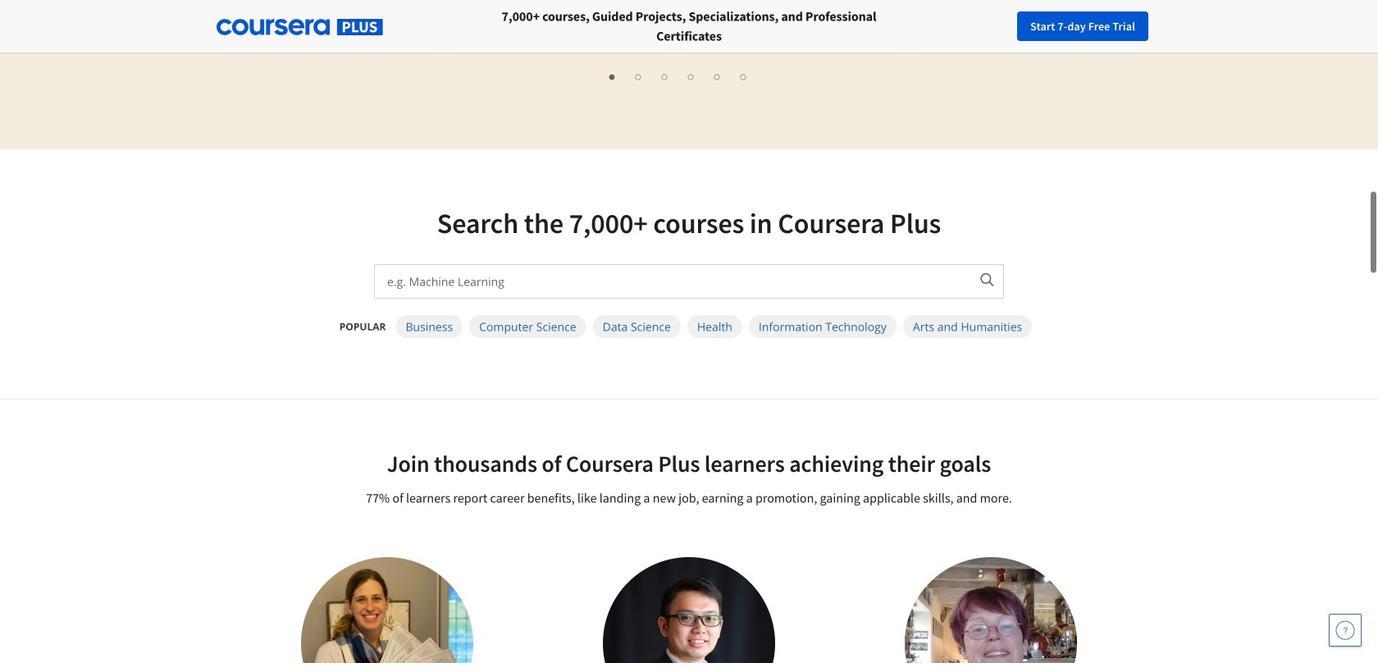 Task type: vqa. For each thing, say whether or not it's contained in the screenshot.
Leadership
no



Task type: describe. For each thing, give the bounding box(es) containing it.
coursera plus image
[[217, 19, 383, 35]]

learner image inés k. image
[[905, 557, 1077, 663]]



Task type: locate. For each thing, give the bounding box(es) containing it.
list
[[227, 66, 1130, 85]]

help center image
[[1336, 620, 1356, 640]]

learner image abigail p. image
[[301, 557, 473, 663]]

e.g. Machine Learning text field
[[375, 265, 969, 298]]

None search field
[[226, 10, 620, 43]]

learner image shi jie f. image
[[603, 557, 775, 663]]



